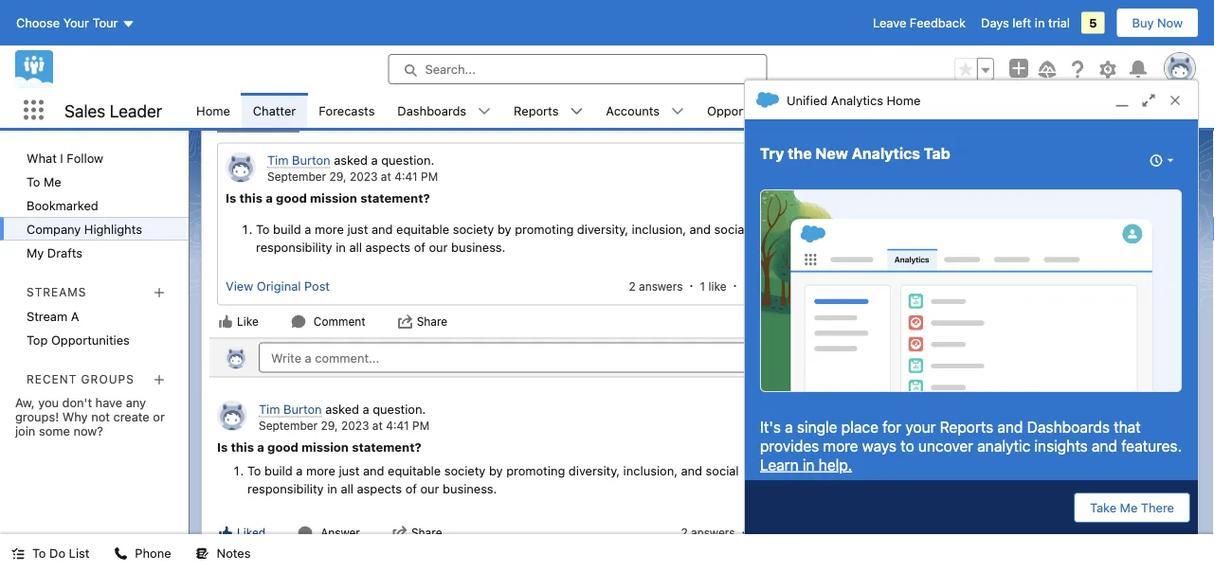 Task type: locate. For each thing, give the bounding box(es) containing it.
more
[[315, 222, 344, 236], [823, 437, 858, 455], [306, 464, 335, 478]]

1 vertical spatial is
[[217, 440, 228, 454]]

analytics right unified
[[831, 93, 883, 107]]

and
[[372, 222, 393, 236], [690, 222, 711, 236], [998, 418, 1023, 436], [1092, 437, 1117, 455], [363, 464, 384, 478], [681, 464, 702, 478]]

share button inside 'tim burton, september 29, 2023 at 4:41 pm' 'element'
[[391, 525, 443, 542]]

text default image inside notes button
[[196, 547, 209, 561]]

take
[[1090, 501, 1117, 515]]

this for 5 views
[[231, 440, 254, 454]]

september 29, 2023 at 4:41 pm link for 1 like
[[267, 170, 438, 183]]

2 inside tim burton, september 29, 2023 at 4:54 pm element
[[629, 280, 636, 293]]

this inside tim burton, september 29, 2023 at 4:54 pm element
[[239, 191, 263, 205]]

is down please
[[226, 191, 236, 205]]

responsibility up original
[[256, 240, 332, 255]]

0 vertical spatial equitable
[[396, 222, 449, 236]]

1 vertical spatial our
[[420, 482, 439, 496]]

unified analytics home
[[787, 93, 921, 107]]

home up try the new analytics tab
[[887, 93, 921, 107]]

is this a good mission statement? up answer button
[[217, 440, 421, 454]]

1 vertical spatial tim burton link
[[259, 402, 322, 418]]

share right comment
[[417, 315, 448, 328]]

group
[[954, 58, 994, 81]]

1 vertical spatial build
[[265, 464, 293, 478]]

dashboards up insights
[[1027, 418, 1110, 436]]

opportunities up try on the top right of page
[[707, 103, 786, 118]]

dashboards down search...
[[398, 103, 466, 118]]

tim burton asked a question. september 29, 2023 at 4:41 pm inside tim burton, september 29, 2023 at 4:54 pm element
[[267, 153, 438, 183]]

1 vertical spatial inclusion,
[[623, 464, 678, 478]]

share!﻿
[[261, 118, 300, 133]]

views right '2 answers' status
[[762, 527, 792, 540]]

in inside tim burton, september 29, 2023 at 4:54 pm element
[[336, 240, 346, 255]]

september 29, 2023 at 4:41 pm link
[[267, 170, 438, 183], [259, 419, 430, 432]]

a down forecasts "link"
[[371, 153, 378, 167]]

1 vertical spatial opportunities
[[51, 333, 130, 347]]

reports
[[514, 103, 559, 118], [940, 418, 994, 436]]

more up answer button
[[306, 464, 335, 478]]

days
[[981, 16, 1009, 30]]

0 vertical spatial our
[[429, 240, 448, 255]]

1 vertical spatial reports
[[940, 418, 994, 436]]

0 vertical spatial september
[[267, 170, 326, 183]]

1 vertical spatial dashboards
[[1027, 418, 1110, 436]]

0 vertical spatial 5
[[1089, 16, 1097, 30]]

this down please share!﻿
[[239, 191, 263, 205]]

29, inside 'element'
[[321, 419, 338, 432]]

0 horizontal spatial dashboards
[[398, 103, 466, 118]]

comment button
[[290, 313, 366, 330]]

2023
[[350, 170, 378, 183], [341, 419, 369, 432]]

tim burton link
[[267, 153, 330, 168], [259, 402, 322, 418]]

1 vertical spatial more
[[823, 437, 858, 455]]

1 vertical spatial 4:41
[[386, 419, 409, 432]]

share
[[417, 315, 448, 328], [411, 527, 442, 540]]

for
[[883, 418, 902, 436]]

0 vertical spatial tim
[[267, 153, 289, 167]]

text default image left "answer"
[[298, 526, 313, 541]]

just inside tim burton, september 29, 2023 at 4:54 pm element
[[347, 222, 368, 236]]

inclusion, inside tim burton, september 29, 2023 at 4:54 pm element
[[632, 222, 686, 236]]

0 vertical spatial promoting
[[515, 222, 574, 236]]

tim burton image down please
[[226, 152, 256, 182]]

diversity, inside 'tim burton, september 29, 2023 at 4:41 pm' 'element'
[[569, 464, 620, 478]]

by inside tim burton, september 29, 2023 at 4:54 pm element
[[498, 222, 511, 236]]

at for 1 like
[[381, 170, 391, 183]]

tim burton image inside 'element'
[[217, 400, 247, 431]]

all up comment
[[349, 240, 362, 255]]

1 horizontal spatial 2
[[681, 527, 688, 540]]

business. for 5 views
[[443, 482, 497, 496]]

text default image up notes
[[218, 526, 233, 541]]

2 vertical spatial more
[[306, 464, 335, 478]]

1 horizontal spatial me
[[1120, 501, 1138, 515]]

0 vertical spatial tim burton link
[[267, 153, 330, 168]]

0 vertical spatial pm
[[421, 170, 438, 183]]

asked inside tim burton, september 29, 2023 at 4:54 pm element
[[334, 153, 368, 167]]

1 horizontal spatial 5
[[752, 527, 759, 540]]

opportunities down stream a "link"
[[51, 333, 130, 347]]

1 horizontal spatial reports
[[940, 418, 994, 436]]

1 vertical spatial to build a more just and equitable society by promoting diversity, inclusion, and social responsibility in all aspects of our business.
[[247, 464, 739, 496]]

it's a single place for your reports and dashboards that provides more ways to uncover analytic insights and features. learn in help.
[[760, 418, 1182, 474]]

dashboards link
[[386, 93, 478, 128]]

tim for 5 views
[[259, 402, 280, 417]]

tim down 'like' button
[[259, 402, 280, 417]]

0 vertical spatial just
[[347, 222, 368, 236]]

0 vertical spatial answers
[[639, 280, 683, 293]]

0 vertical spatial share
[[417, 315, 448, 328]]

1 vertical spatial responsibility
[[247, 482, 324, 496]]

1 vertical spatial at
[[372, 419, 383, 432]]

1 vertical spatial september
[[259, 419, 318, 432]]

4:41 inside tim burton, september 29, 2023 at 4:54 pm element
[[395, 170, 418, 183]]

provides
[[760, 437, 819, 455]]

aspects
[[365, 240, 411, 255], [357, 482, 402, 496]]

there
[[1141, 501, 1174, 515]]

inclusion, for 5
[[623, 464, 678, 478]]

social for 5 views
[[706, 464, 739, 478]]

drafts
[[47, 245, 83, 260]]

is this a good mission statement? inside tim burton, september 29, 2023 at 4:54 pm element
[[226, 191, 430, 205]]

what i follow link
[[0, 146, 189, 170]]

is this a good mission statement? for 5 views
[[217, 440, 421, 454]]

a inside it's a single place for your reports and dashboards that provides more ways to uncover analytic insights and features. learn in help.
[[785, 418, 793, 436]]

1 vertical spatial asked
[[325, 402, 359, 417]]

phone button
[[103, 535, 183, 573]]

0 vertical spatial is
[[226, 191, 236, 205]]

to left do
[[32, 546, 46, 561]]

1 vertical spatial 2023
[[341, 419, 369, 432]]

just for 5 views
[[339, 464, 360, 478]]

good for 1
[[276, 191, 307, 205]]

unified analytics home image
[[760, 190, 1182, 392]]

text default image left do
[[11, 547, 25, 561]]

share button for comment
[[397, 313, 449, 330]]

0 vertical spatial 4:41
[[395, 170, 418, 183]]

0 vertical spatial social
[[714, 222, 748, 236]]

0 vertical spatial 5 views
[[744, 280, 784, 293]]

promoting
[[515, 222, 574, 236], [506, 464, 565, 478]]

tim burton image for 1 like
[[226, 152, 256, 182]]

your
[[63, 16, 89, 30]]

statement?
[[360, 191, 430, 205], [352, 440, 421, 454]]

inclusion, inside 'tim burton, september 29, 2023 at 4:41 pm' 'element'
[[623, 464, 678, 478]]

is inside 'tim burton, september 29, 2023 at 4:41 pm' 'element'
[[217, 440, 228, 454]]

social
[[714, 222, 748, 236], [706, 464, 739, 478]]

1 vertical spatial tim
[[259, 402, 280, 417]]

asked down forecasts "link"
[[334, 153, 368, 167]]

just up comment
[[347, 222, 368, 236]]

our inside tim burton, september 29, 2023 at 4:54 pm element
[[429, 240, 448, 255]]

pm for 5 views
[[412, 419, 430, 432]]

your
[[906, 418, 936, 436]]

equitable inside tim burton, september 29, 2023 at 4:54 pm element
[[396, 222, 449, 236]]

this up liked button
[[231, 440, 254, 454]]

is this a good mission statement? inside 'tim burton, september 29, 2023 at 4:41 pm' 'element'
[[217, 440, 421, 454]]

0 vertical spatial inclusion,
[[632, 222, 686, 236]]

aspects up comment
[[365, 240, 411, 255]]

0 vertical spatial burton
[[292, 153, 330, 167]]

1 vertical spatial business.
[[443, 482, 497, 496]]

business.
[[451, 240, 506, 255], [443, 482, 497, 496]]

create
[[113, 410, 150, 424]]

text default image down search... button
[[570, 105, 583, 118]]

text default image left unified
[[756, 89, 779, 111]]

answers inside status
[[691, 527, 735, 540]]

share button right comment
[[397, 313, 449, 330]]

reports down search... button
[[514, 103, 559, 118]]

responsibility inside 'tim burton, september 29, 2023 at 4:41 pm' 'element'
[[247, 482, 324, 496]]

share inside 'tim burton, september 29, 2023 at 4:41 pm' 'element'
[[411, 527, 442, 540]]

0 vertical spatial views
[[754, 280, 784, 293]]

responsibility inside tim burton, september 29, 2023 at 4:54 pm element
[[256, 240, 332, 255]]

asked for 1
[[334, 153, 368, 167]]

business. for 1 like
[[451, 240, 506, 255]]

mission up answer button
[[301, 440, 349, 454]]

text default image inside 'tim burton, september 29, 2023 at 4:41 pm' 'element'
[[392, 526, 407, 541]]

september 29, 2023 at 4:41 pm link inside tim burton, september 29, 2023 at 4:54 pm element
[[267, 170, 438, 183]]

0 vertical spatial dashboards
[[398, 103, 466, 118]]

feedback
[[910, 16, 966, 30]]

tim down share!﻿
[[267, 153, 289, 167]]

any
[[126, 395, 146, 410]]

tim burton link for 5 views
[[259, 402, 322, 418]]

tim burton asked a question. september 29, 2023 at 4:41 pm inside 'tim burton, september 29, 2023 at 4:41 pm' 'element'
[[259, 402, 430, 432]]

equitable for 5
[[388, 464, 441, 478]]

0 vertical spatial tim burton asked a question. september 29, 2023 at 4:41 pm
[[267, 153, 438, 183]]

promoting for 5
[[506, 464, 565, 478]]

forecasts
[[319, 103, 375, 118]]

2 answers inside tim burton, september 29, 2023 at 4:54 pm element
[[629, 280, 683, 293]]

1 vertical spatial me
[[1120, 501, 1138, 515]]

a up answer button
[[296, 464, 303, 478]]

build inside 'tim burton, september 29, 2023 at 4:41 pm' 'element'
[[265, 464, 293, 478]]

4:41
[[395, 170, 418, 183], [386, 419, 409, 432]]

1 vertical spatial question.
[[373, 402, 426, 417]]

4:41 for 5 views
[[386, 419, 409, 432]]

1 vertical spatial pm
[[412, 419, 430, 432]]

0 vertical spatial analytics
[[831, 93, 883, 107]]

0 vertical spatial more
[[315, 222, 344, 236]]

to down what
[[27, 174, 40, 189]]

answers for 1 like
[[639, 280, 683, 293]]

top
[[27, 333, 48, 347]]

a up liked
[[257, 440, 264, 454]]

text default image left the reports link
[[478, 105, 491, 118]]

chatter link
[[242, 93, 307, 128]]

5 views right like
[[744, 280, 784, 293]]

to build a more just and equitable society by promoting diversity, inclusion, and social responsibility in all aspects of our business. inside 'tim burton, september 29, 2023 at 4:41 pm' 'element'
[[247, 464, 739, 496]]

our
[[429, 240, 448, 255], [420, 482, 439, 496]]

why
[[62, 410, 88, 424]]

good inside 'tim burton, september 29, 2023 at 4:41 pm' 'element'
[[267, 440, 298, 454]]

top opportunities link
[[0, 328, 189, 352]]

0 vertical spatial 2 answers
[[629, 280, 683, 293]]

in right left
[[1035, 16, 1045, 30]]

at inside 'tim burton, september 29, 2023 at 4:41 pm' 'element'
[[372, 419, 383, 432]]

share right "answer"
[[411, 527, 442, 540]]

all for 1 like
[[349, 240, 362, 255]]

mission inside 'tim burton, september 29, 2023 at 4:41 pm' 'element'
[[301, 440, 349, 454]]

2023 inside 'element'
[[341, 419, 369, 432]]

a right it's
[[785, 418, 793, 436]]

1 vertical spatial promoting
[[506, 464, 565, 478]]

0 vertical spatial to build a more just and equitable society by promoting diversity, inclusion, and social responsibility in all aspects of our business.
[[256, 222, 748, 255]]

2 inside '2 answers' status
[[681, 527, 688, 540]]

0 horizontal spatial answers
[[639, 280, 683, 293]]

in
[[1035, 16, 1045, 30], [336, 240, 346, 255], [803, 456, 815, 474], [327, 482, 337, 496]]

home
[[887, 93, 921, 107], [196, 103, 230, 118]]

text default image inside unified analytics home dialog
[[756, 89, 779, 111]]

1 vertical spatial aspects
[[357, 482, 402, 496]]

try the new analytics tab
[[760, 145, 950, 163]]

buy now button
[[1116, 8, 1199, 38]]

0 vertical spatial is this a good mission statement?
[[226, 191, 430, 205]]

burton down share!﻿
[[292, 153, 330, 167]]

0 vertical spatial of
[[414, 240, 426, 255]]

society for 1
[[453, 222, 494, 236]]

at inside tim burton, september 29, 2023 at 4:54 pm element
[[381, 170, 391, 183]]

build for 1
[[273, 222, 301, 236]]

4:41 inside 'element'
[[386, 419, 409, 432]]

tim burton, september 29, 2023 at 4:54 pm element
[[209, 70, 800, 338]]

more for 5 views
[[306, 464, 335, 478]]

1 vertical spatial statement?
[[352, 440, 421, 454]]

5
[[1089, 16, 1097, 30], [744, 280, 751, 293], [752, 527, 759, 540]]

me right take
[[1120, 501, 1138, 515]]

1 vertical spatial is this a good mission statement?
[[217, 440, 421, 454]]

1 vertical spatial good
[[267, 440, 298, 454]]

mission
[[310, 191, 357, 205], [301, 440, 349, 454]]

statement? inside 'tim burton, september 29, 2023 at 4:41 pm' 'element'
[[352, 440, 421, 454]]

accounts
[[606, 103, 660, 118]]

text default image left notes
[[196, 547, 209, 561]]

in up comment
[[336, 240, 346, 255]]

business. inside tim burton, september 29, 2023 at 4:54 pm element
[[451, 240, 506, 255]]

our inside 'tim burton, september 29, 2023 at 4:41 pm' 'element'
[[420, 482, 439, 496]]

1 horizontal spatial dashboards
[[1027, 418, 1110, 436]]

diversity, inside tim burton, september 29, 2023 at 4:54 pm element
[[577, 222, 628, 236]]

tim burton asked a question. september 29, 2023 at 4:41 pm for 5
[[259, 402, 430, 432]]

opportunities
[[707, 103, 786, 118], [51, 333, 130, 347]]

build inside tim burton, september 29, 2023 at 4:54 pm element
[[273, 222, 301, 236]]

is
[[226, 191, 236, 205], [217, 440, 228, 454]]

0 vertical spatial build
[[273, 222, 301, 236]]

of
[[414, 240, 426, 255], [405, 482, 417, 496]]

0 vertical spatial diversity,
[[577, 222, 628, 236]]

1 horizontal spatial home
[[887, 93, 921, 107]]

0 horizontal spatial opportunities
[[51, 333, 130, 347]]

pm for 1 like
[[421, 170, 438, 183]]

0 vertical spatial good
[[276, 191, 307, 205]]

0 horizontal spatial me
[[44, 174, 61, 189]]

2
[[629, 280, 636, 293], [681, 527, 688, 540]]

home up please
[[196, 103, 230, 118]]

1 vertical spatial 2
[[681, 527, 688, 540]]

1 vertical spatial diversity,
[[569, 464, 620, 478]]

company highlights link
[[0, 217, 189, 241]]

text default image
[[478, 105, 491, 118], [570, 105, 583, 118], [671, 105, 684, 118], [218, 314, 233, 329], [392, 526, 407, 541], [11, 547, 25, 561], [114, 547, 127, 561]]

just up "answer"
[[339, 464, 360, 478]]

company
[[27, 222, 81, 236]]

to inside button
[[32, 546, 46, 561]]

5 views
[[744, 280, 784, 293], [752, 527, 792, 540]]

text default image left phone
[[114, 547, 127, 561]]

statement? inside tim burton, september 29, 2023 at 4:54 pm element
[[360, 191, 430, 205]]

0 vertical spatial 2
[[629, 280, 636, 293]]

tim for 1 like
[[267, 153, 289, 167]]

help.
[[819, 456, 852, 474]]

business. inside 'tim burton, september 29, 2023 at 4:41 pm' 'element'
[[443, 482, 497, 496]]

home inside list
[[196, 103, 230, 118]]

2 answers
[[629, 280, 683, 293], [681, 527, 735, 540]]

burton down comment button
[[283, 402, 322, 417]]

answers inside tim burton, september 29, 2023 at 4:54 pm element
[[639, 280, 683, 293]]

text default image inside comment button
[[291, 314, 306, 329]]

2023 for 5 views
[[341, 419, 369, 432]]

share button inside tim burton, september 29, 2023 at 4:54 pm element
[[397, 313, 449, 330]]

statement? for 5 views
[[352, 440, 421, 454]]

promoting inside tim burton, september 29, 2023 at 4:54 pm element
[[515, 222, 574, 236]]

share button
[[397, 313, 449, 330], [391, 525, 443, 542]]

0 vertical spatial by
[[498, 222, 511, 236]]

share button for answer
[[391, 525, 443, 542]]

choose
[[16, 16, 60, 30]]

29, for 1 like
[[329, 170, 346, 183]]

0 vertical spatial tim burton image
[[226, 152, 256, 182]]

in left help.
[[803, 456, 815, 474]]

0 vertical spatial question.
[[381, 153, 434, 167]]

text default image right "answer"
[[392, 526, 407, 541]]

september inside 'element'
[[259, 419, 318, 432]]

this inside 'tim burton, september 29, 2023 at 4:41 pm' 'element'
[[231, 440, 254, 454]]

of inside tim burton, september 29, 2023 at 4:54 pm element
[[414, 240, 426, 255]]

tim burton image down tim burton icon
[[217, 400, 247, 431]]

to inside 'element'
[[247, 464, 261, 478]]

0 vertical spatial responsibility
[[256, 240, 332, 255]]

1 vertical spatial social
[[706, 464, 739, 478]]

0 vertical spatial asked
[[334, 153, 368, 167]]

all for 5 views
[[341, 482, 354, 496]]

share button right "answer"
[[391, 525, 443, 542]]

more inside 'tim burton, september 29, 2023 at 4:41 pm' 'element'
[[306, 464, 335, 478]]

social up like
[[714, 222, 748, 236]]

good inside tim burton, september 29, 2023 at 4:54 pm element
[[276, 191, 307, 205]]

me
[[44, 174, 61, 189], [1120, 501, 1138, 515]]

in inside it's a single place for your reports and dashboards that provides more ways to uncover analytic insights and features. learn in help.
[[803, 456, 815, 474]]

asked for 5
[[325, 402, 359, 417]]

1 vertical spatial tim burton image
[[217, 400, 247, 431]]

social for 1 like
[[714, 222, 748, 236]]

all inside tim burton, september 29, 2023 at 4:54 pm element
[[349, 240, 362, 255]]

build up liked
[[265, 464, 293, 478]]

view original post
[[226, 279, 330, 293]]

views inside tim burton, september 29, 2023 at 4:54 pm element
[[754, 280, 784, 293]]

views right like
[[754, 280, 784, 293]]

build
[[273, 222, 301, 236], [265, 464, 293, 478]]

promoting inside 'tim burton, september 29, 2023 at 4:41 pm' 'element'
[[506, 464, 565, 478]]

0 vertical spatial all
[[349, 240, 362, 255]]

1 vertical spatial share button
[[391, 525, 443, 542]]

0 vertical spatial me
[[44, 174, 61, 189]]

reports up uncover
[[940, 418, 994, 436]]

tim inside tim burton, september 29, 2023 at 4:54 pm element
[[267, 153, 289, 167]]

text default image
[[756, 89, 779, 111], [291, 314, 306, 329], [398, 314, 413, 329], [218, 526, 233, 541], [298, 526, 313, 541], [196, 547, 209, 561]]

of inside 'tim burton, september 29, 2023 at 4:41 pm' 'element'
[[405, 482, 417, 496]]

question. inside 'tim burton, september 29, 2023 at 4:41 pm' 'element'
[[373, 402, 426, 417]]

text default image down the post
[[291, 314, 306, 329]]

good for 5
[[267, 440, 298, 454]]

opportunities inside stream a top opportunities
[[51, 333, 130, 347]]

analytics left tab
[[852, 145, 920, 163]]

to inside the what i follow to me bookmarked company highlights my drafts
[[27, 174, 40, 189]]

responsibility
[[256, 240, 332, 255], [247, 482, 324, 496]]

dashboards list item
[[386, 93, 502, 128]]

0 vertical spatial 2023
[[350, 170, 378, 183]]

aw,
[[15, 395, 35, 410]]

1 vertical spatial views
[[762, 527, 792, 540]]

social inside 'tim burton, september 29, 2023 at 4:41 pm' 'element'
[[706, 464, 739, 478]]

asked down comment
[[325, 402, 359, 417]]

is up liked button
[[217, 440, 228, 454]]

burton inside 'element'
[[283, 402, 322, 417]]

5 views down learn
[[752, 527, 792, 540]]

all up "answer"
[[341, 482, 354, 496]]

what i follow to me bookmarked company highlights my drafts
[[27, 151, 142, 260]]

tab
[[924, 145, 950, 163]]

mission down forecasts "link"
[[310, 191, 357, 205]]

aspects for 1 like
[[365, 240, 411, 255]]

more up help.
[[823, 437, 858, 455]]

1 vertical spatial answers
[[691, 527, 735, 540]]

is inside tim burton, september 29, 2023 at 4:54 pm element
[[226, 191, 236, 205]]

aspects inside 'tim burton, september 29, 2023 at 4:41 pm' 'element'
[[357, 482, 402, 496]]

notes
[[217, 546, 251, 561]]

tim burton image for 5 views
[[217, 400, 247, 431]]

follow
[[67, 151, 103, 165]]

0 vertical spatial business.
[[451, 240, 506, 255]]

1 horizontal spatial opportunities
[[707, 103, 786, 118]]

1 vertical spatial this
[[231, 440, 254, 454]]

to
[[901, 437, 914, 455]]

our for 1 like
[[429, 240, 448, 255]]

responsibility up liked
[[247, 482, 324, 496]]

in up answer button
[[327, 482, 337, 496]]

this
[[239, 191, 263, 205], [231, 440, 254, 454]]

more up the post
[[315, 222, 344, 236]]

tim burton image
[[225, 346, 247, 369]]

1 vertical spatial 29,
[[321, 419, 338, 432]]

society
[[453, 222, 494, 236], [444, 464, 486, 478]]

1 vertical spatial 5 views
[[752, 527, 792, 540]]

text default image left 'like'
[[218, 314, 233, 329]]

2 for 5 views
[[681, 527, 688, 540]]

list
[[185, 93, 1214, 128]]

1 vertical spatial september 29, 2023 at 4:41 pm link
[[259, 419, 430, 432]]

1 vertical spatial society
[[444, 464, 486, 478]]

0 vertical spatial reports
[[514, 103, 559, 118]]

more inside tim burton, september 29, 2023 at 4:54 pm element
[[315, 222, 344, 236]]

in inside 'tim burton, september 29, 2023 at 4:41 pm' 'element'
[[327, 482, 337, 496]]

promoting for 1
[[515, 222, 574, 236]]

build up original
[[273, 222, 301, 236]]

society for 5
[[444, 464, 486, 478]]

1 vertical spatial equitable
[[388, 464, 441, 478]]

2 answers inside status
[[681, 527, 735, 540]]

1 vertical spatial by
[[489, 464, 503, 478]]

my drafts link
[[0, 241, 189, 264]]

1 vertical spatial all
[[341, 482, 354, 496]]

reports list item
[[502, 93, 595, 128]]

aspects up "answer"
[[357, 482, 402, 496]]

choose your tour button
[[15, 8, 136, 38]]

aspects inside tim burton, september 29, 2023 at 4:54 pm element
[[365, 240, 411, 255]]

social left learn
[[706, 464, 739, 478]]

by
[[498, 222, 511, 236], [489, 464, 503, 478]]

to build a more just and equitable society by promoting diversity, inclusion, and social responsibility in all aspects of our business. inside tim burton, september 29, 2023 at 4:54 pm element
[[256, 222, 748, 255]]

text default image inside to do list button
[[11, 547, 25, 561]]

why not create or join some now?
[[15, 410, 165, 438]]

0 vertical spatial this
[[239, 191, 263, 205]]

me down i
[[44, 174, 61, 189]]

stream a link
[[0, 304, 189, 328]]

asked inside 'tim burton, september 29, 2023 at 4:41 pm' 'element'
[[325, 402, 359, 417]]

equitable
[[396, 222, 449, 236], [388, 464, 441, 478]]

society inside 'tim burton, september 29, 2023 at 4:41 pm' 'element'
[[444, 464, 486, 478]]

is for 1 like
[[226, 191, 236, 205]]

to build a more just and equitable society by promoting diversity, inclusion, and social responsibility in all aspects of our business. for 5 views
[[247, 464, 739, 496]]

to up liked
[[247, 464, 261, 478]]

groups
[[81, 373, 134, 386]]

analytics
[[831, 93, 883, 107], [852, 145, 920, 163]]

tour
[[93, 16, 118, 30]]

is this a good mission statement? down share!﻿
[[226, 191, 430, 205]]

1 vertical spatial just
[[339, 464, 360, 478]]

1 like
[[700, 280, 727, 293]]

answers
[[639, 280, 683, 293], [691, 527, 735, 540]]

tim burton asked a question. september 29, 2023 at 4:41 pm for 1
[[267, 153, 438, 183]]

4:41 for 1 like
[[395, 170, 418, 183]]

tim burton link inside 'element'
[[259, 402, 322, 418]]

1 vertical spatial tim burton asked a question. september 29, 2023 at 4:41 pm
[[259, 402, 430, 432]]

equitable inside 'tim burton, september 29, 2023 at 4:41 pm' 'element'
[[388, 464, 441, 478]]

0 horizontal spatial home
[[196, 103, 230, 118]]

text default image right accounts at the top of page
[[671, 105, 684, 118]]

tim inside 'tim burton, september 29, 2023 at 4:41 pm' 'element'
[[259, 402, 280, 417]]

to up view original post link
[[256, 222, 270, 236]]

tim burton image
[[226, 152, 256, 182], [217, 400, 247, 431]]



Task type: describe. For each thing, give the bounding box(es) containing it.
2 answers status
[[681, 525, 752, 542]]

take me there link
[[1074, 493, 1191, 523]]

of for 1
[[414, 240, 426, 255]]

5 inside 'tim burton, september 29, 2023 at 4:41 pm' 'element'
[[752, 527, 759, 540]]

ways
[[862, 437, 897, 455]]

sales leader
[[64, 100, 162, 121]]

place
[[841, 418, 879, 436]]

more inside it's a single place for your reports and dashboards that provides more ways to uncover analytic insights and features. learn in help.
[[823, 437, 858, 455]]

2 answers for 5 views
[[681, 527, 735, 540]]

2 answers for 1 like
[[629, 280, 683, 293]]

like button
[[217, 313, 260, 330]]

stream a top opportunities
[[27, 309, 130, 347]]

or
[[153, 410, 165, 424]]

text default image inside 'like' button
[[218, 314, 233, 329]]

september for 5 views
[[259, 419, 318, 432]]

a
[[71, 309, 79, 323]]

to do list
[[32, 546, 89, 561]]

do
[[49, 546, 65, 561]]

responsibility for 1 like
[[256, 240, 332, 255]]

highlights
[[84, 222, 142, 236]]

share for comment
[[417, 315, 448, 328]]

a down share!﻿
[[266, 191, 273, 205]]

answers for 5 views
[[691, 527, 735, 540]]

september 29, 2023 at 4:41 pm link for 5 views
[[259, 419, 430, 432]]

forecasts link
[[307, 93, 386, 128]]

dashboards inside list item
[[398, 103, 466, 118]]

is for 5 views
[[217, 440, 228, 454]]

chatter
[[253, 103, 296, 118]]

opportunities link
[[696, 93, 797, 128]]

2023 for 1 like
[[350, 170, 378, 183]]

build for 5
[[265, 464, 293, 478]]

leave feedback
[[873, 16, 966, 30]]

tim burton link for 1 like
[[267, 153, 330, 168]]

5 views inside 'tim burton, september 29, 2023 at 4:41 pm' 'element'
[[752, 527, 792, 540]]

more for 1 like
[[315, 222, 344, 236]]

insights
[[1034, 437, 1088, 455]]

like
[[237, 315, 259, 328]]

liked button
[[217, 525, 267, 542]]

5 views inside tim burton, september 29, 2023 at 4:54 pm element
[[744, 280, 784, 293]]

view
[[226, 279, 253, 293]]

views inside 'tim burton, september 29, 2023 at 4:41 pm' 'element'
[[762, 527, 792, 540]]

text default image inside liked button
[[218, 526, 233, 541]]

search... button
[[388, 54, 767, 84]]

streams
[[27, 285, 87, 299]]

burton for 5
[[283, 402, 322, 417]]

some
[[39, 424, 70, 438]]

me inside the what i follow to me bookmarked company highlights my drafts
[[44, 174, 61, 189]]

accounts list item
[[595, 93, 696, 128]]

it's
[[760, 418, 781, 436]]

equitable for 1
[[396, 222, 449, 236]]

1 vertical spatial 5
[[744, 280, 751, 293]]

try
[[760, 145, 784, 163]]

learn in help. link
[[760, 456, 852, 474]]

please share!﻿
[[217, 118, 300, 133]]

this for 1 like
[[239, 191, 263, 205]]

tim burton, september 29, 2023 at 4:41 pm element
[[209, 393, 800, 549]]

liked
[[237, 527, 266, 540]]

like
[[708, 280, 727, 293]]

bookmarked link
[[0, 193, 189, 217]]

mission for 5 views
[[301, 440, 349, 454]]

buy now
[[1132, 16, 1183, 30]]

new
[[816, 145, 848, 163]]

buy
[[1132, 16, 1154, 30]]

features.
[[1121, 437, 1182, 455]]

uncover
[[918, 437, 974, 455]]

view original post link
[[226, 279, 330, 293]]

text default image inside dashboards list item
[[478, 105, 491, 118]]

opportunities list item
[[696, 93, 822, 128]]

streams link
[[27, 285, 87, 299]]

recent groups link
[[27, 373, 134, 386]]

original
[[257, 279, 301, 293]]

1 vertical spatial analytics
[[852, 145, 920, 163]]

question. for 5 views
[[373, 402, 426, 417]]

29, for 5 views
[[321, 419, 338, 432]]

question. for 1 like
[[381, 153, 434, 167]]

text default image inside phone button
[[114, 547, 127, 561]]

text default image inside answer button
[[298, 526, 313, 541]]

diversity, for 5 views
[[569, 464, 620, 478]]

notes button
[[184, 535, 262, 573]]

opportunities inside list item
[[707, 103, 786, 118]]

now?
[[73, 424, 103, 438]]

statement? for 1 like
[[360, 191, 430, 205]]

you
[[38, 395, 59, 410]]

what
[[27, 151, 57, 165]]

home inside dialog
[[887, 93, 921, 107]]

to build a more just and equitable society by promoting diversity, inclusion, and social responsibility in all aspects of our business. for 1 like
[[256, 222, 748, 255]]

left
[[1013, 16, 1031, 30]]

bookmarked
[[27, 198, 98, 212]]

the
[[788, 145, 812, 163]]

answer button
[[297, 525, 361, 542]]

me inside the take me there link
[[1120, 501, 1138, 515]]

text default image inside reports list item
[[570, 105, 583, 118]]

reports inside it's a single place for your reports and dashboards that provides more ways to uncover analytic insights and features. learn in help.
[[940, 418, 994, 436]]

i
[[60, 151, 63, 165]]

responsibility for 5 views
[[247, 482, 324, 496]]

single
[[797, 418, 838, 436]]

by for 5 views
[[489, 464, 503, 478]]

burton for 1
[[292, 153, 330, 167]]

post
[[304, 279, 330, 293]]

take me there
[[1090, 501, 1174, 515]]

list containing home
[[185, 93, 1214, 128]]

2 horizontal spatial 5
[[1089, 16, 1097, 30]]

2 for 1 like
[[629, 280, 636, 293]]

diversity, for 1 like
[[577, 222, 628, 236]]

a down comment
[[363, 402, 369, 417]]

inclusion, for 1
[[632, 222, 686, 236]]

aspects for 5 views
[[357, 482, 402, 496]]

recent groups
[[27, 373, 134, 386]]

share for answer
[[411, 527, 442, 540]]

leave
[[873, 16, 906, 30]]

our for 5 views
[[420, 482, 439, 496]]

phone
[[135, 546, 171, 561]]

search...
[[425, 62, 476, 76]]

unified
[[787, 93, 828, 107]]

my
[[27, 245, 44, 260]]

join
[[15, 424, 35, 438]]

a up the post
[[305, 222, 311, 236]]

reports link
[[502, 93, 570, 128]]

text default image right comment
[[398, 314, 413, 329]]

to me link
[[0, 170, 189, 193]]

home link
[[185, 93, 242, 128]]

not
[[91, 410, 110, 424]]

sales
[[64, 100, 105, 121]]

just for 1 like
[[347, 222, 368, 236]]

at for 5 views
[[372, 419, 383, 432]]

aw, you don't have any groups!
[[15, 395, 146, 424]]

comment
[[314, 315, 366, 328]]

analytic
[[977, 437, 1031, 455]]

don't
[[62, 395, 92, 410]]

reports inside list item
[[514, 103, 559, 118]]

1
[[700, 280, 705, 293]]

leader
[[110, 100, 162, 121]]

text default image inside accounts list item
[[671, 105, 684, 118]]

of for 5
[[405, 482, 417, 496]]

unified analytics home dialog
[[744, 80, 1199, 535]]

recent
[[27, 373, 77, 386]]

is this a good mission statement? for 1 like
[[226, 191, 430, 205]]

Write a comment... text field
[[259, 343, 785, 373]]

now
[[1157, 16, 1183, 30]]

trial
[[1048, 16, 1070, 30]]

september for 1 like
[[267, 170, 326, 183]]

list
[[69, 546, 89, 561]]

choose your tour
[[16, 16, 118, 30]]

by for 1 like
[[498, 222, 511, 236]]

mission for 1 like
[[310, 191, 357, 205]]

dashboards inside it's a single place for your reports and dashboards that provides more ways to uncover analytic insights and features. learn in help.
[[1027, 418, 1110, 436]]



Task type: vqa. For each thing, say whether or not it's contained in the screenshot.
The Share popup button inside Tim Burton, September 29, 2023 at 4:54 PM element
yes



